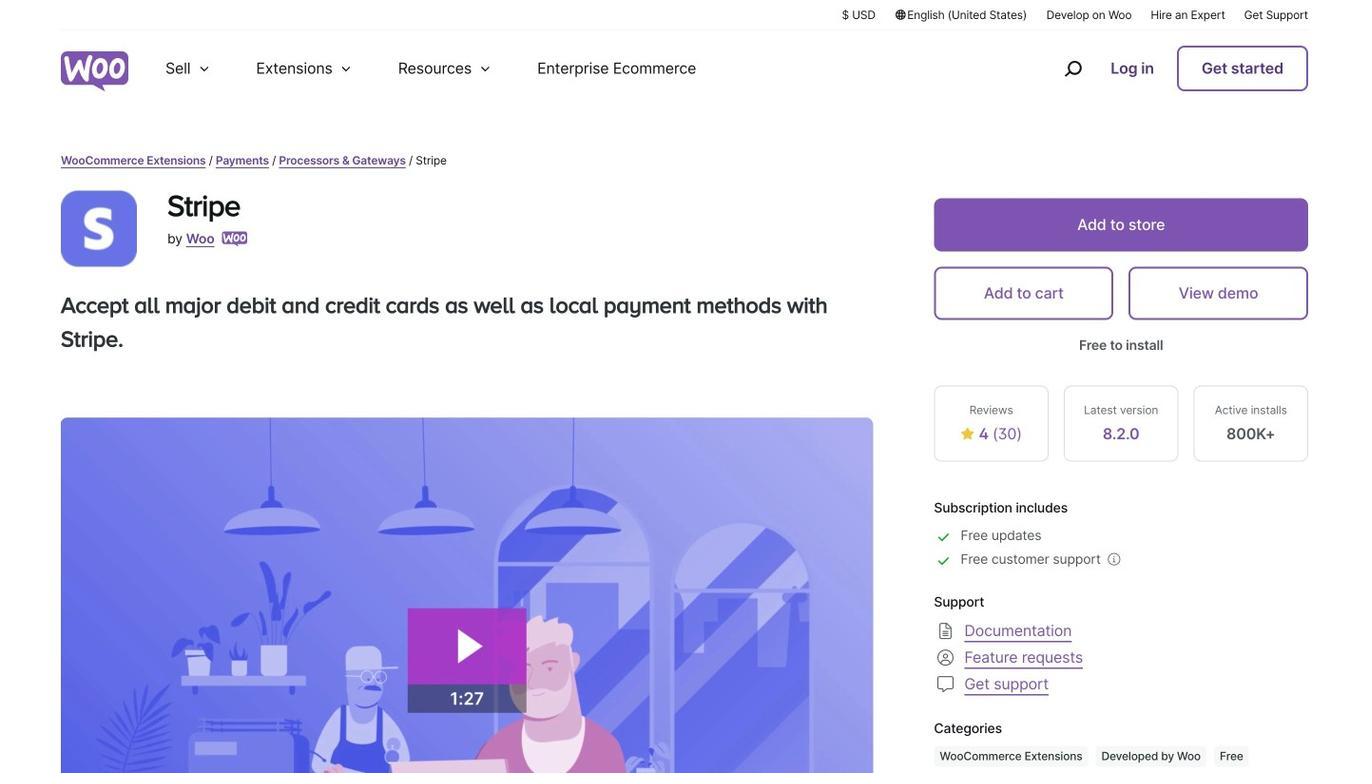 Task type: vqa. For each thing, say whether or not it's contained in the screenshot.
Breadcrumb element
yes



Task type: describe. For each thing, give the bounding box(es) containing it.
search image
[[1058, 53, 1088, 84]]

developed by woocommerce image
[[222, 232, 248, 247]]

message image
[[934, 673, 957, 696]]

circle user image
[[934, 646, 957, 669]]



Task type: locate. For each thing, give the bounding box(es) containing it.
extra information image
[[1105, 550, 1124, 569]]

breadcrumb element
[[61, 152, 1309, 169]]

service navigation menu element
[[1023, 38, 1309, 99]]

product icon image
[[61, 191, 137, 267]]

file lines image
[[934, 620, 957, 642]]



